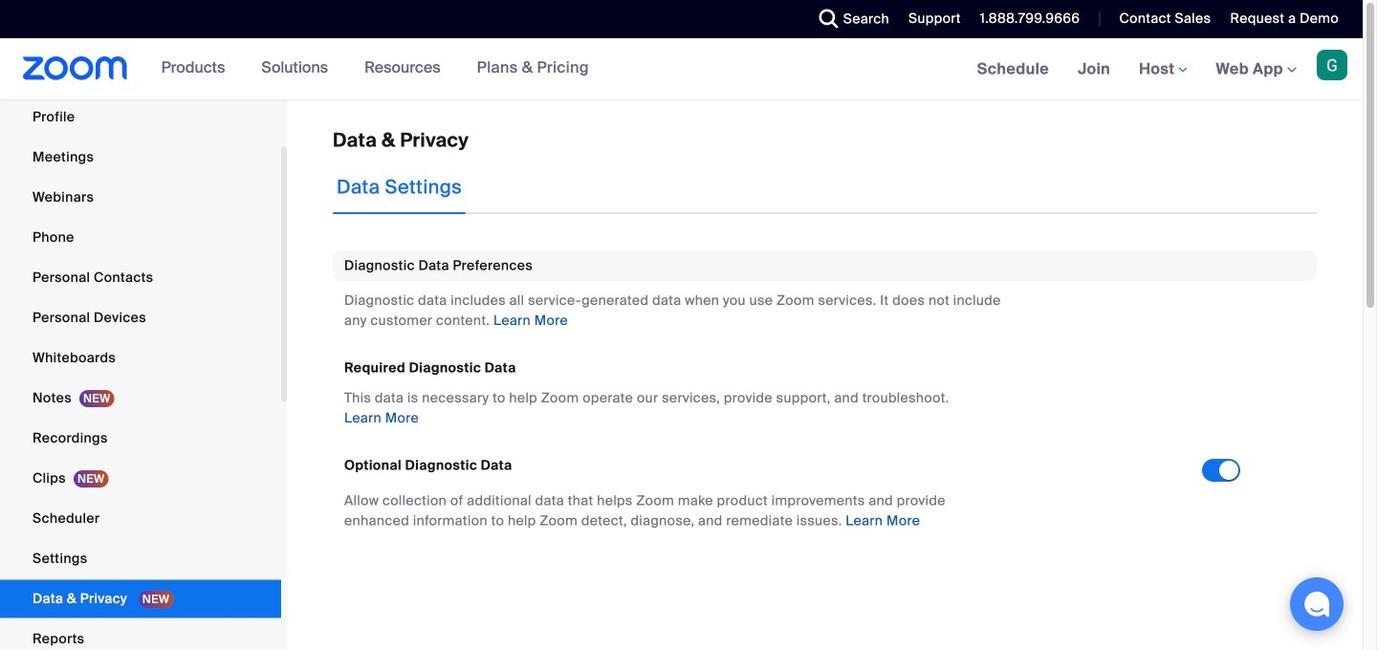 Task type: describe. For each thing, give the bounding box(es) containing it.
personal menu menu
[[0, 58, 281, 651]]

profile picture image
[[1317, 50, 1348, 80]]

meetings navigation
[[963, 38, 1363, 101]]

open chat image
[[1304, 591, 1331, 618]]



Task type: vqa. For each thing, say whether or not it's contained in the screenshot.
GROUP
no



Task type: locate. For each thing, give the bounding box(es) containing it.
tab
[[333, 161, 466, 214]]

product information navigation
[[147, 38, 604, 99]]

zoom logo image
[[23, 56, 128, 80]]

banner
[[0, 38, 1363, 101]]



